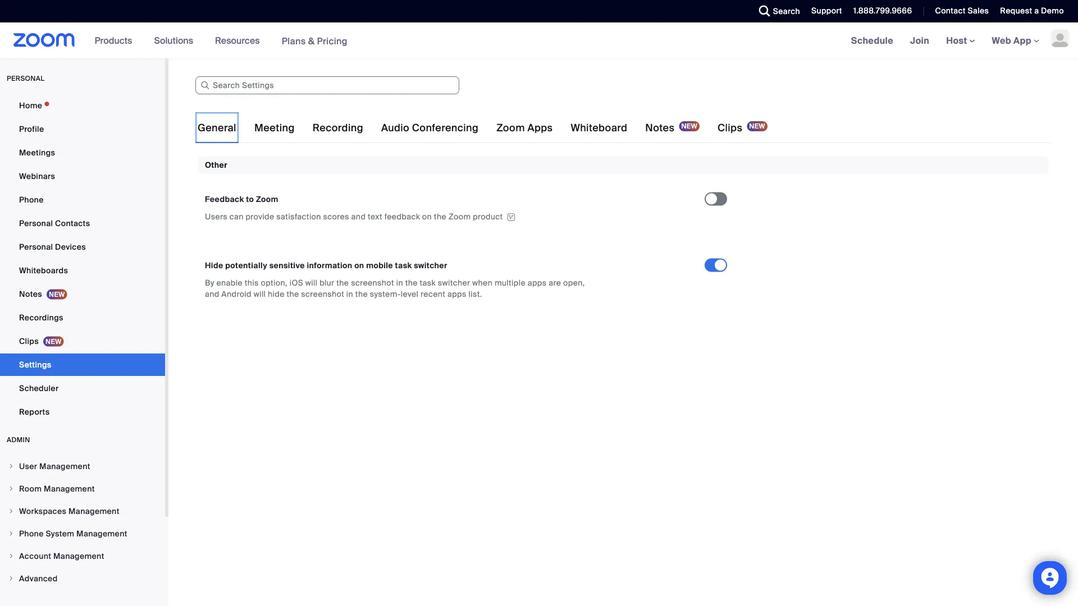 Task type: vqa. For each thing, say whether or not it's contained in the screenshot.
close "icon" in the right bottom of the page
no



Task type: locate. For each thing, give the bounding box(es) containing it.
0 vertical spatial right image
[[8, 464, 15, 470]]

whiteboards link
[[0, 260, 165, 282]]

management for workspaces management
[[69, 507, 120, 517]]

phone inside phone system management menu item
[[19, 529, 44, 539]]

0 vertical spatial switcher
[[414, 261, 448, 271]]

phone system management
[[19, 529, 127, 539]]

and left text
[[352, 212, 366, 222]]

schedule
[[852, 35, 894, 46]]

management up room management
[[39, 462, 90, 472]]

0 vertical spatial notes
[[646, 122, 675, 135]]

1 vertical spatial switcher
[[438, 278, 470, 288]]

management inside 'menu item'
[[44, 484, 95, 494]]

in down information
[[347, 289, 353, 300]]

the
[[434, 212, 447, 222], [337, 278, 349, 288], [405, 278, 418, 288], [287, 289, 299, 300], [356, 289, 368, 300]]

0 horizontal spatial task
[[395, 261, 412, 271]]

support link
[[804, 0, 846, 22], [812, 6, 843, 16]]

phone
[[19, 195, 44, 205], [19, 529, 44, 539]]

zoom right to
[[256, 194, 279, 205]]

personal for personal contacts
[[19, 218, 53, 229]]

hide potentially sensitive information on mobile task switcher
[[205, 261, 448, 271]]

0 vertical spatial clips
[[718, 122, 743, 135]]

workspaces
[[19, 507, 66, 517]]

right image left workspaces
[[8, 508, 15, 515]]

1 vertical spatial in
[[347, 289, 353, 300]]

0 horizontal spatial notes
[[19, 289, 42, 299]]

0 vertical spatial apps
[[528, 278, 547, 288]]

0 horizontal spatial zoom
[[256, 194, 279, 205]]

workspaces management
[[19, 507, 120, 517]]

meetings link
[[0, 142, 165, 164]]

users
[[205, 212, 228, 222]]

satisfaction
[[277, 212, 321, 222]]

zoom inside tabs of my account settings page tab list
[[497, 122, 525, 135]]

scheduler link
[[0, 378, 165, 400]]

will down "this"
[[254, 289, 266, 300]]

management down 'workspaces management' menu item
[[76, 529, 127, 539]]

personal menu menu
[[0, 94, 165, 425]]

right image inside account management menu item
[[8, 553, 15, 560]]

zoom
[[497, 122, 525, 135], [256, 194, 279, 205], [449, 212, 471, 222]]

apps left are
[[528, 278, 547, 288]]

the up level on the left of page
[[405, 278, 418, 288]]

1 horizontal spatial and
[[352, 212, 366, 222]]

support
[[812, 6, 843, 16]]

0 vertical spatial phone
[[19, 195, 44, 205]]

0 vertical spatial on
[[422, 212, 432, 222]]

the down ios on the top left of the page
[[287, 289, 299, 300]]

right image left account
[[8, 553, 15, 560]]

room
[[19, 484, 42, 494]]

phone inside phone link
[[19, 195, 44, 205]]

solutions button
[[154, 22, 198, 58]]

1 vertical spatial on
[[355, 261, 364, 271]]

1 right image from the top
[[8, 464, 15, 470]]

1 vertical spatial apps
[[448, 289, 467, 300]]

join link
[[902, 22, 938, 58]]

in up level on the left of page
[[397, 278, 403, 288]]

user management menu item
[[0, 456, 165, 478]]

management up workspaces management at the left of the page
[[44, 484, 95, 494]]

request a demo link
[[992, 0, 1079, 22], [1001, 6, 1065, 16]]

zoom left product
[[449, 212, 471, 222]]

0 vertical spatial and
[[352, 212, 366, 222]]

recording
[[313, 122, 363, 135]]

1 vertical spatial personal
[[19, 242, 53, 252]]

zoom inside users can provide satisfaction scores and text feedback on the zoom product application
[[449, 212, 471, 222]]

1 vertical spatial phone
[[19, 529, 44, 539]]

right image left advanced
[[8, 576, 15, 583]]

1 vertical spatial task
[[420, 278, 436, 288]]

clips inside tabs of my account settings page tab list
[[718, 122, 743, 135]]

resources button
[[215, 22, 265, 58]]

workspaces management menu item
[[0, 501, 165, 523]]

task right mobile
[[395, 261, 412, 271]]

user
[[19, 462, 37, 472]]

right image for room
[[8, 486, 15, 493]]

1 vertical spatial and
[[205, 289, 219, 300]]

2 horizontal spatial zoom
[[497, 122, 525, 135]]

management down room management 'menu item'
[[69, 507, 120, 517]]

0 horizontal spatial and
[[205, 289, 219, 300]]

1 horizontal spatial task
[[420, 278, 436, 288]]

right image left system
[[8, 531, 15, 538]]

right image left room
[[8, 486, 15, 493]]

contact
[[936, 6, 966, 16]]

right image left user
[[8, 464, 15, 470]]

scheduler
[[19, 383, 59, 394]]

contact sales
[[936, 6, 990, 16]]

scores
[[323, 212, 349, 222]]

0 vertical spatial will
[[306, 278, 318, 288]]

personal contacts
[[19, 218, 90, 229]]

right image
[[8, 464, 15, 470], [8, 531, 15, 538]]

web
[[993, 35, 1012, 46]]

1 horizontal spatial on
[[422, 212, 432, 222]]

1.888.799.9666 button up "schedule" link
[[854, 6, 913, 16]]

personal inside 'personal contacts' link
[[19, 218, 53, 229]]

1 phone from the top
[[19, 195, 44, 205]]

clips
[[718, 122, 743, 135], [19, 336, 39, 347]]

2 personal from the top
[[19, 242, 53, 252]]

in
[[397, 278, 403, 288], [347, 289, 353, 300]]

1 horizontal spatial clips
[[718, 122, 743, 135]]

1 horizontal spatial will
[[306, 278, 318, 288]]

1 vertical spatial right image
[[8, 531, 15, 538]]

request
[[1001, 6, 1033, 16]]

0 horizontal spatial on
[[355, 261, 364, 271]]

task up recent
[[420, 278, 436, 288]]

1 horizontal spatial apps
[[528, 278, 547, 288]]

banner containing products
[[0, 22, 1079, 59]]

the left system-
[[356, 289, 368, 300]]

and down by
[[205, 289, 219, 300]]

switcher inside by enable this option, ios will blur the screenshot in the task switcher when multiple apps are open, and android will hide the screenshot in the system-level recent apps list.
[[438, 278, 470, 288]]

notes inside 'personal menu' menu
[[19, 289, 42, 299]]

contacts
[[55, 218, 90, 229]]

will
[[306, 278, 318, 288], [254, 289, 266, 300]]

android
[[222, 289, 252, 300]]

on right feedback
[[422, 212, 432, 222]]

1 horizontal spatial screenshot
[[351, 278, 394, 288]]

text
[[368, 212, 383, 222]]

switcher
[[414, 261, 448, 271], [438, 278, 470, 288]]

4 right image from the top
[[8, 576, 15, 583]]

join
[[911, 35, 930, 46]]

and
[[352, 212, 366, 222], [205, 289, 219, 300]]

2 right image from the top
[[8, 508, 15, 515]]

support version for feedback to zoom image
[[506, 214, 517, 221]]

zoom left the "apps"
[[497, 122, 525, 135]]

1 vertical spatial screenshot
[[301, 289, 345, 300]]

management down phone system management menu item
[[53, 551, 104, 562]]

3 right image from the top
[[8, 553, 15, 560]]

notes
[[646, 122, 675, 135], [19, 289, 42, 299]]

and inside application
[[352, 212, 366, 222]]

screenshot up system-
[[351, 278, 394, 288]]

1 vertical spatial notes
[[19, 289, 42, 299]]

0 horizontal spatial clips
[[19, 336, 39, 347]]

phone for phone system management
[[19, 529, 44, 539]]

1 right image from the top
[[8, 486, 15, 493]]

banner
[[0, 22, 1079, 59]]

0 vertical spatial task
[[395, 261, 412, 271]]

schedule link
[[843, 22, 902, 58]]

notes inside tabs of my account settings page tab list
[[646, 122, 675, 135]]

1 horizontal spatial zoom
[[449, 212, 471, 222]]

account management
[[19, 551, 104, 562]]

right image for phone
[[8, 531, 15, 538]]

mobile
[[366, 261, 393, 271]]

hide
[[205, 261, 223, 271]]

right image inside room management 'menu item'
[[8, 486, 15, 493]]

notes link
[[0, 283, 165, 306]]

room management
[[19, 484, 95, 494]]

the inside users can provide satisfaction scores and text feedback on the zoom product application
[[434, 212, 447, 222]]

hide
[[268, 289, 285, 300]]

0 vertical spatial zoom
[[497, 122, 525, 135]]

level
[[401, 289, 419, 300]]

by enable this option, ios will blur the screenshot in the task switcher when multiple apps are open, and android will hide the screenshot in the system-level recent apps list.
[[205, 278, 585, 300]]

settings
[[19, 360, 51, 370]]

1 vertical spatial clips
[[19, 336, 39, 347]]

2 phone from the top
[[19, 529, 44, 539]]

phone link
[[0, 189, 165, 211]]

web app
[[993, 35, 1032, 46]]

on left mobile
[[355, 261, 364, 271]]

2 right image from the top
[[8, 531, 15, 538]]

right image
[[8, 486, 15, 493], [8, 508, 15, 515], [8, 553, 15, 560], [8, 576, 15, 583]]

will right ios on the top left of the page
[[306, 278, 318, 288]]

admin menu menu
[[0, 456, 165, 591]]

2 vertical spatial zoom
[[449, 212, 471, 222]]

right image inside 'workspaces management' menu item
[[8, 508, 15, 515]]

the right feedback
[[434, 212, 447, 222]]

0 vertical spatial in
[[397, 278, 403, 288]]

system-
[[370, 289, 401, 300]]

personal up whiteboards
[[19, 242, 53, 252]]

the right blur
[[337, 278, 349, 288]]

web app button
[[993, 35, 1040, 46]]

tabs of my account settings page tab list
[[196, 112, 770, 144]]

1 vertical spatial will
[[254, 289, 266, 300]]

this
[[245, 278, 259, 288]]

product information navigation
[[86, 22, 356, 59]]

on inside application
[[422, 212, 432, 222]]

screenshot down blur
[[301, 289, 345, 300]]

personal inside personal devices link
[[19, 242, 53, 252]]

apps left list.
[[448, 289, 467, 300]]

reports
[[19, 407, 50, 417]]

0 vertical spatial screenshot
[[351, 278, 394, 288]]

profile
[[19, 124, 44, 134]]

blur
[[320, 278, 335, 288]]

provide
[[246, 212, 274, 222]]

1 personal from the top
[[19, 218, 53, 229]]

apps
[[528, 278, 547, 288], [448, 289, 467, 300]]

phone system management menu item
[[0, 524, 165, 545]]

phone up account
[[19, 529, 44, 539]]

phone down the webinars
[[19, 195, 44, 205]]

1 horizontal spatial notes
[[646, 122, 675, 135]]

0 horizontal spatial screenshot
[[301, 289, 345, 300]]

0 horizontal spatial apps
[[448, 289, 467, 300]]

personal up personal devices
[[19, 218, 53, 229]]

0 vertical spatial personal
[[19, 218, 53, 229]]

right image inside user management menu item
[[8, 464, 15, 470]]

users can provide satisfaction scores and text feedback on the zoom product application
[[205, 211, 598, 223]]

personal
[[19, 218, 53, 229], [19, 242, 53, 252]]

right image inside phone system management menu item
[[8, 531, 15, 538]]



Task type: describe. For each thing, give the bounding box(es) containing it.
demo
[[1042, 6, 1065, 16]]

user management
[[19, 462, 90, 472]]

request a demo
[[1001, 6, 1065, 16]]

app
[[1014, 35, 1032, 46]]

whiteboard
[[571, 122, 628, 135]]

other
[[205, 160, 228, 171]]

apps
[[528, 122, 553, 135]]

meeting
[[254, 122, 295, 135]]

profile picture image
[[1052, 29, 1070, 47]]

product
[[473, 212, 503, 222]]

home
[[19, 100, 42, 111]]

phone for phone
[[19, 195, 44, 205]]

personal contacts link
[[0, 212, 165, 235]]

right image for user
[[8, 464, 15, 470]]

feedback to zoom
[[205, 194, 279, 205]]

enable
[[217, 278, 243, 288]]

recordings
[[19, 313, 63, 323]]

to
[[246, 194, 254, 205]]

1 vertical spatial zoom
[[256, 194, 279, 205]]

by
[[205, 278, 215, 288]]

advanced
[[19, 574, 58, 584]]

conferencing
[[412, 122, 479, 135]]

advanced menu item
[[0, 569, 165, 590]]

host button
[[947, 35, 976, 46]]

can
[[230, 212, 244, 222]]

recordings link
[[0, 307, 165, 329]]

room management menu item
[[0, 479, 165, 500]]

sales
[[968, 6, 990, 16]]

audio conferencing
[[381, 122, 479, 135]]

and inside by enable this option, ios will blur the screenshot in the task switcher when multiple apps are open, and android will hide the screenshot in the system-level recent apps list.
[[205, 289, 219, 300]]

information
[[307, 261, 353, 271]]

management for user management
[[39, 462, 90, 472]]

webinars link
[[0, 165, 165, 188]]

a
[[1035, 6, 1040, 16]]

feedback
[[205, 194, 244, 205]]

admin
[[7, 436, 30, 445]]

system
[[46, 529, 74, 539]]

home link
[[0, 94, 165, 117]]

audio
[[381, 122, 410, 135]]

plans & pricing
[[282, 35, 348, 47]]

task inside by enable this option, ios will blur the screenshot in the task switcher when multiple apps are open, and android will hide the screenshot in the system-level recent apps list.
[[420, 278, 436, 288]]

1.888.799.9666
[[854, 6, 913, 16]]

feedback
[[385, 212, 420, 222]]

other element
[[198, 157, 1049, 314]]

pricing
[[317, 35, 348, 47]]

sensitive
[[270, 261, 305, 271]]

management for room management
[[44, 484, 95, 494]]

clips link
[[0, 330, 165, 353]]

potentially
[[225, 261, 268, 271]]

search button
[[751, 0, 804, 22]]

profile link
[[0, 118, 165, 140]]

meetings
[[19, 147, 55, 158]]

1 horizontal spatial in
[[397, 278, 403, 288]]

personal
[[7, 74, 45, 83]]

solutions
[[154, 35, 193, 46]]

products
[[95, 35, 132, 46]]

account
[[19, 551, 51, 562]]

right image for workspaces
[[8, 508, 15, 515]]

resources
[[215, 35, 260, 46]]

list.
[[469, 289, 482, 300]]

devices
[[55, 242, 86, 252]]

personal devices link
[[0, 236, 165, 258]]

Search Settings text field
[[196, 76, 460, 94]]

1.888.799.9666 button up 'schedule'
[[846, 0, 916, 22]]

whiteboards
[[19, 265, 68, 276]]

ios
[[290, 278, 303, 288]]

management for account management
[[53, 551, 104, 562]]

host
[[947, 35, 970, 46]]

0 horizontal spatial in
[[347, 289, 353, 300]]

clips inside 'personal menu' menu
[[19, 336, 39, 347]]

personal for personal devices
[[19, 242, 53, 252]]

personal devices
[[19, 242, 86, 252]]

zoom logo image
[[13, 33, 75, 47]]

recent
[[421, 289, 446, 300]]

right image for account
[[8, 553, 15, 560]]

right image inside advanced menu item
[[8, 576, 15, 583]]

plans
[[282, 35, 306, 47]]

when
[[473, 278, 493, 288]]

&
[[308, 35, 315, 47]]

account management menu item
[[0, 546, 165, 567]]

users can provide satisfaction scores and text feedback on the zoom product
[[205, 212, 503, 222]]

meetings navigation
[[843, 22, 1079, 59]]

are
[[549, 278, 561, 288]]

general
[[198, 122, 236, 135]]

multiple
[[495, 278, 526, 288]]

open,
[[564, 278, 585, 288]]

search
[[774, 6, 801, 16]]

webinars
[[19, 171, 55, 181]]

0 horizontal spatial will
[[254, 289, 266, 300]]



